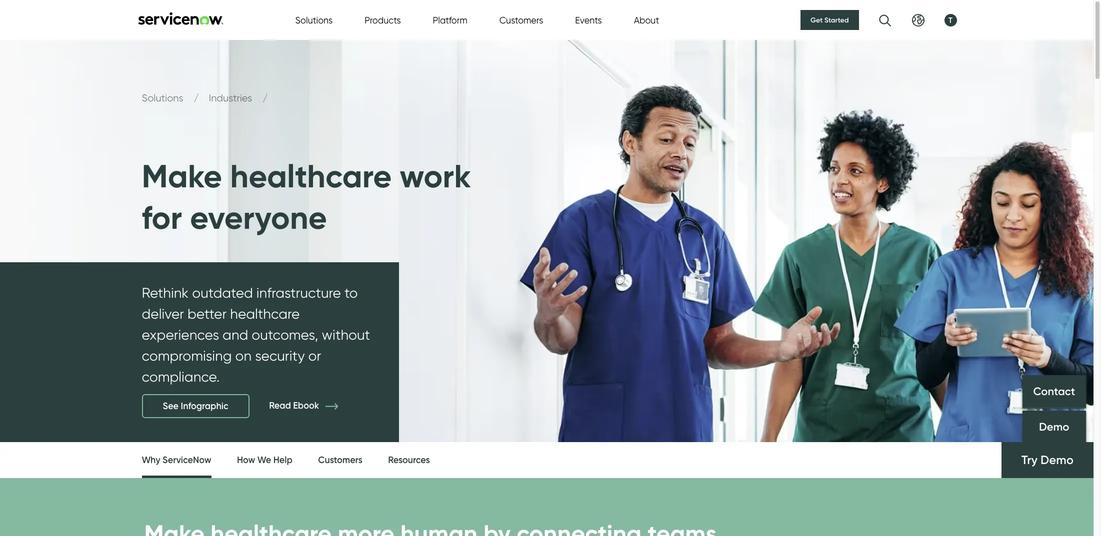 Task type: locate. For each thing, give the bounding box(es) containing it.
make
[[142, 156, 222, 196]]

solutions
[[295, 15, 333, 25], [142, 92, 186, 104]]

try demo link
[[1002, 443, 1094, 479]]

solutions for solutions dropdown button
[[295, 15, 333, 25]]

1 vertical spatial customers
[[318, 455, 363, 466]]

contact link
[[1023, 376, 1087, 409]]

0 horizontal spatial customers
[[318, 455, 363, 466]]

see infographic
[[163, 401, 229, 412]]

ebook
[[293, 401, 319, 412]]

1 vertical spatial solutions
[[142, 92, 186, 104]]

read ebook
[[269, 401, 322, 412]]

2 healthcare from the top
[[230, 306, 300, 323]]

demo right try
[[1041, 453, 1074, 468]]

0 vertical spatial demo
[[1040, 421, 1070, 435]]

get started link
[[801, 10, 859, 30]]

experiences
[[142, 327, 219, 344]]

try
[[1022, 453, 1038, 468]]

platform button
[[433, 13, 468, 27]]

see
[[163, 401, 179, 412]]

1 horizontal spatial solutions
[[295, 15, 333, 25]]

about button
[[634, 13, 660, 27]]

1 vertical spatial healthcare
[[230, 306, 300, 323]]

industries
[[209, 92, 255, 104]]

customers
[[500, 15, 544, 25], [318, 455, 363, 466]]

how we help
[[237, 455, 293, 466]]

0 horizontal spatial solutions
[[142, 92, 186, 104]]

infrastructure
[[257, 285, 341, 302]]

compliance.
[[142, 369, 220, 386]]

why servicenow link
[[142, 443, 211, 482]]

without
[[322, 327, 370, 344]]

1 horizontal spatial customers
[[500, 15, 544, 25]]

deliver
[[142, 306, 184, 323]]

help
[[274, 455, 293, 466]]

demo up try demo
[[1040, 421, 1070, 435]]

0 vertical spatial solutions
[[295, 15, 333, 25]]

started
[[825, 16, 849, 25]]

0 vertical spatial healthcare
[[230, 156, 392, 196]]

healthcare
[[230, 156, 392, 196], [230, 306, 300, 323]]

why servicenow
[[142, 455, 211, 466]]

everyone
[[190, 198, 327, 238]]

make healthcare work for everyone
[[142, 156, 471, 238]]

demo
[[1040, 421, 1070, 435], [1041, 453, 1074, 468]]

1 healthcare from the top
[[230, 156, 392, 196]]

solutions button
[[295, 13, 333, 27]]

contact
[[1034, 385, 1076, 399]]

0 vertical spatial customers
[[500, 15, 544, 25]]

industries link
[[209, 92, 255, 104]]

read ebook link
[[269, 401, 353, 412]]

products
[[365, 15, 401, 25]]

resources
[[388, 455, 430, 466]]

events button
[[576, 13, 602, 27]]



Task type: vqa. For each thing, say whether or not it's contained in the screenshot.
topmost the HR
no



Task type: describe. For each thing, give the bounding box(es) containing it.
about
[[634, 15, 660, 25]]

or
[[308, 348, 321, 365]]

to
[[345, 285, 358, 302]]

infographic
[[181, 401, 229, 412]]

see infographic link
[[142, 395, 250, 419]]

for
[[142, 198, 182, 238]]

security
[[255, 348, 305, 365]]

resources link
[[388, 443, 430, 479]]

on
[[235, 348, 252, 365]]

get started
[[811, 16, 849, 25]]

compromising
[[142, 348, 232, 365]]

customers link
[[318, 443, 363, 479]]

and
[[223, 327, 248, 344]]

get
[[811, 16, 823, 25]]

how we help link
[[237, 443, 293, 479]]

rethink outdated infrastructure to deliver better healthcare experiences and outcomes, without compromising on security or compliance.
[[142, 285, 370, 386]]

platform
[[433, 15, 468, 25]]

events
[[576, 15, 602, 25]]

outcomes,
[[252, 327, 319, 344]]

products button
[[365, 13, 401, 27]]

servicenow
[[163, 455, 211, 466]]

outdated
[[192, 285, 253, 302]]

1 vertical spatial demo
[[1041, 453, 1074, 468]]

solutions for solutions 'link'
[[142, 92, 186, 104]]

rethink
[[142, 285, 189, 302]]

solutions link
[[142, 92, 186, 104]]

we
[[258, 455, 271, 466]]

why
[[142, 455, 160, 466]]

healthcare inside rethink outdated infrastructure to deliver better healthcare experiences and outcomes, without compromising on security or compliance.
[[230, 306, 300, 323]]

customers for customers dropdown button
[[500, 15, 544, 25]]

better
[[188, 306, 227, 323]]

try demo
[[1022, 453, 1074, 468]]

work
[[400, 156, 471, 196]]

demo link
[[1023, 411, 1087, 444]]

read
[[269, 401, 291, 412]]

how
[[237, 455, 255, 466]]

customers button
[[500, 13, 544, 27]]

servicenow image
[[137, 12, 224, 25]]

healthcare inside the make healthcare work for everyone
[[230, 156, 392, 196]]

customers for 'customers' link
[[318, 455, 363, 466]]



